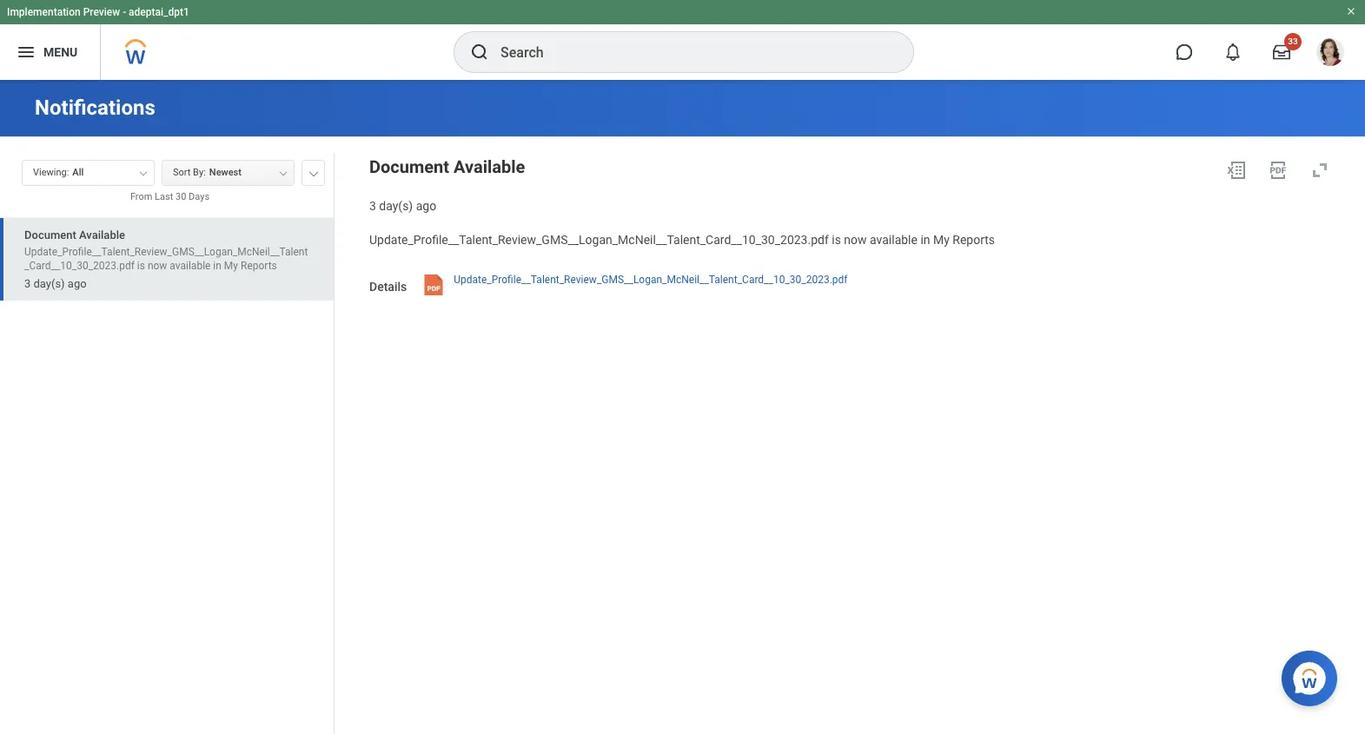 Task type: describe. For each thing, give the bounding box(es) containing it.
1 horizontal spatial reports
[[953, 233, 996, 247]]

days
[[189, 191, 210, 203]]

notifications main content
[[0, 80, 1366, 735]]

1 horizontal spatial available
[[870, 233, 918, 247]]

sort
[[173, 167, 191, 178]]

profile logan mcneil image
[[1317, 38, 1345, 70]]

menu
[[43, 45, 78, 59]]

available for document available update_profile__talent_review_gms__logan_mcneil__talent _card__10_30_2023.pdf is now available in my reports 3 day(s) ago
[[79, 228, 125, 241]]

view printable version (pdf) image
[[1268, 160, 1289, 181]]

notifications
[[35, 96, 155, 120]]

fullscreen image
[[1310, 160, 1331, 181]]

sort by: newest
[[173, 167, 242, 178]]

my inside document available update_profile__talent_review_gms__logan_mcneil__talent _card__10_30_2023.pdf is now available in my reports 3 day(s) ago
[[224, 260, 238, 272]]

ago inside document available update_profile__talent_review_gms__logan_mcneil__talent _card__10_30_2023.pdf is now available in my reports 3 day(s) ago
[[68, 277, 87, 290]]

by:
[[193, 167, 206, 178]]

tab panel inside notifications main content
[[0, 152, 334, 735]]

update_profile__talent_review_gms__logan_mcneil__talent_card__10_30_2023.pdf for update_profile__talent_review_gms__logan_mcneil__talent_card__10_30_2023.pdf
[[454, 273, 848, 286]]

preview
[[83, 6, 120, 18]]

is inside document available update_profile__talent_review_gms__logan_mcneil__talent _card__10_30_2023.pdf is now available in my reports 3 day(s) ago
[[137, 260, 145, 272]]

3 inside document available update_profile__talent_review_gms__logan_mcneil__talent _card__10_30_2023.pdf is now available in my reports 3 day(s) ago
[[24, 277, 31, 290]]

1 horizontal spatial my
[[934, 233, 950, 247]]

document available
[[370, 156, 525, 177]]

search image
[[469, 42, 490, 63]]

Search Workday  search field
[[501, 33, 878, 71]]

day(s) inside document available update_profile__talent_review_gms__logan_mcneil__talent _card__10_30_2023.pdf is now available in my reports 3 day(s) ago
[[33, 277, 65, 290]]

newest
[[209, 167, 242, 178]]

document available update_profile__talent_review_gms__logan_mcneil__talent _card__10_30_2023.pdf is now available in my reports 3 day(s) ago
[[24, 228, 308, 290]]

close environment banner image
[[1347, 6, 1357, 17]]

reports inside document available update_profile__talent_review_gms__logan_mcneil__talent _card__10_30_2023.pdf is now available in my reports 3 day(s) ago
[[241, 260, 277, 272]]

document for document available update_profile__talent_review_gms__logan_mcneil__talent _card__10_30_2023.pdf is now available in my reports 3 day(s) ago
[[24, 228, 76, 241]]

0 vertical spatial is
[[832, 233, 841, 247]]

update_profile__talent_review_gms__logan_mcneil__talent_card__10_30_2023.pdf is now available in my reports
[[370, 233, 996, 247]]



Task type: vqa. For each thing, say whether or not it's contained in the screenshot.
Available
yes



Task type: locate. For each thing, give the bounding box(es) containing it.
1 vertical spatial 3
[[24, 277, 31, 290]]

0 horizontal spatial reports
[[241, 260, 277, 272]]

details
[[370, 280, 407, 293]]

0 horizontal spatial is
[[137, 260, 145, 272]]

is down update_profile__talent_review_gms__logan_mcneil__talent
[[137, 260, 145, 272]]

document available region
[[370, 153, 1338, 215]]

menu banner
[[0, 0, 1366, 80]]

3
[[370, 199, 376, 213], [24, 277, 31, 290]]

33
[[1289, 37, 1299, 46]]

update_profile__talent_review_gms__logan_mcneil__talent_card__10_30_2023.pdf up update_profile__talent_review_gms__logan_mcneil__talent_card__10_30_2023.pdf link
[[370, 233, 829, 247]]

day(s)
[[379, 199, 413, 213], [33, 277, 65, 290]]

30
[[176, 191, 186, 203]]

0 horizontal spatial document
[[24, 228, 76, 241]]

available down update_profile__talent_review_gms__logan_mcneil__talent
[[170, 260, 211, 272]]

justify image
[[16, 42, 37, 63]]

update_profile__talent_review_gms__logan_mcneil__talent_card__10_30_2023.pdf down update_profile__talent_review_gms__logan_mcneil__talent_card__10_30_2023.pdf is now available in my reports
[[454, 273, 848, 286]]

implementation
[[7, 6, 81, 18]]

menu button
[[0, 24, 100, 80]]

adeptai_dpt1
[[129, 6, 189, 18]]

is down the document available region
[[832, 233, 841, 247]]

0 horizontal spatial 3
[[24, 277, 31, 290]]

0 vertical spatial now
[[844, 233, 867, 247]]

1 horizontal spatial 3
[[370, 199, 376, 213]]

1 horizontal spatial is
[[832, 233, 841, 247]]

1 horizontal spatial day(s)
[[379, 199, 413, 213]]

0 vertical spatial update_profile__talent_review_gms__logan_mcneil__talent_card__10_30_2023.pdf
[[370, 233, 829, 247]]

all
[[72, 167, 84, 178]]

update_profile__talent_review_gms__logan_mcneil__talent
[[24, 246, 308, 258]]

available for document available
[[454, 156, 525, 177]]

now down the document available region
[[844, 233, 867, 247]]

0 horizontal spatial day(s)
[[33, 277, 65, 290]]

document for document available
[[370, 156, 450, 177]]

last
[[155, 191, 173, 203]]

1 horizontal spatial in
[[921, 233, 931, 247]]

3 up details
[[370, 199, 376, 213]]

3 inside the document available region
[[370, 199, 376, 213]]

ago
[[416, 199, 437, 213], [68, 277, 87, 290]]

available inside region
[[454, 156, 525, 177]]

export to excel image
[[1227, 160, 1248, 181]]

available inside document available update_profile__talent_review_gms__logan_mcneil__talent _card__10_30_2023.pdf is now available in my reports 3 day(s) ago
[[170, 260, 211, 272]]

0 vertical spatial available
[[870, 233, 918, 247]]

0 vertical spatial ago
[[416, 199, 437, 213]]

document inside document available update_profile__talent_review_gms__logan_mcneil__talent _card__10_30_2023.pdf is now available in my reports 3 day(s) ago
[[24, 228, 76, 241]]

notifications large image
[[1225, 43, 1242, 61]]

1 vertical spatial available
[[79, 228, 125, 241]]

ago down the _card__10_30_2023.pdf
[[68, 277, 87, 290]]

more image
[[309, 168, 319, 176]]

available inside document available update_profile__talent_review_gms__logan_mcneil__talent _card__10_30_2023.pdf is now available in my reports 3 day(s) ago
[[79, 228, 125, 241]]

1 horizontal spatial document
[[370, 156, 450, 177]]

tab panel
[[0, 152, 334, 735]]

1 vertical spatial available
[[170, 260, 211, 272]]

3 down the _card__10_30_2023.pdf
[[24, 277, 31, 290]]

0 vertical spatial reports
[[953, 233, 996, 247]]

1 vertical spatial ago
[[68, 277, 87, 290]]

0 horizontal spatial available
[[79, 228, 125, 241]]

implementation preview -   adeptai_dpt1
[[7, 6, 189, 18]]

0 vertical spatial in
[[921, 233, 931, 247]]

day(s) down document available
[[379, 199, 413, 213]]

inbox large image
[[1274, 43, 1291, 61]]

tab panel containing document available
[[0, 152, 334, 735]]

1 vertical spatial is
[[137, 260, 145, 272]]

viewing:
[[33, 167, 69, 178]]

0 vertical spatial available
[[454, 156, 525, 177]]

reports
[[953, 233, 996, 247], [241, 260, 277, 272]]

day(s) inside the document available region
[[379, 199, 413, 213]]

document up 3 day(s) ago
[[370, 156, 450, 177]]

available down the document available region
[[870, 233, 918, 247]]

viewing: all
[[33, 167, 84, 178]]

1 vertical spatial in
[[213, 260, 222, 272]]

update_profile__talent_review_gms__logan_mcneil__talent_card__10_30_2023.pdf for update_profile__talent_review_gms__logan_mcneil__talent_card__10_30_2023.pdf is now available in my reports
[[370, 233, 829, 247]]

now inside document available update_profile__talent_review_gms__logan_mcneil__talent _card__10_30_2023.pdf is now available in my reports 3 day(s) ago
[[148, 260, 167, 272]]

1 horizontal spatial now
[[844, 233, 867, 247]]

1 vertical spatial reports
[[241, 260, 277, 272]]

1 horizontal spatial available
[[454, 156, 525, 177]]

is
[[832, 233, 841, 247], [137, 260, 145, 272]]

update_profile__talent_review_gms__logan_mcneil__talent_card__10_30_2023.pdf link
[[454, 269, 848, 300]]

in
[[921, 233, 931, 247], [213, 260, 222, 272]]

ago down document available
[[416, 199, 437, 213]]

0 vertical spatial my
[[934, 233, 950, 247]]

ago inside the document available region
[[416, 199, 437, 213]]

0 horizontal spatial now
[[148, 260, 167, 272]]

0 horizontal spatial ago
[[68, 277, 87, 290]]

document
[[370, 156, 450, 177], [24, 228, 76, 241]]

-
[[123, 6, 126, 18]]

from last 30 days
[[130, 191, 210, 203]]

document inside region
[[370, 156, 450, 177]]

from
[[130, 191, 153, 203]]

1 vertical spatial my
[[224, 260, 238, 272]]

0 vertical spatial 3
[[370, 199, 376, 213]]

1 horizontal spatial ago
[[416, 199, 437, 213]]

0 vertical spatial day(s)
[[379, 199, 413, 213]]

my
[[934, 233, 950, 247], [224, 260, 238, 272]]

now
[[844, 233, 867, 247], [148, 260, 167, 272]]

available
[[870, 233, 918, 247], [170, 260, 211, 272]]

3 day(s) ago
[[370, 199, 437, 213]]

now down update_profile__talent_review_gms__logan_mcneil__talent
[[148, 260, 167, 272]]

document up the _card__10_30_2023.pdf
[[24, 228, 76, 241]]

available
[[454, 156, 525, 177], [79, 228, 125, 241]]

1 vertical spatial day(s)
[[33, 277, 65, 290]]

0 horizontal spatial available
[[170, 260, 211, 272]]

0 horizontal spatial in
[[213, 260, 222, 272]]

in inside document available update_profile__talent_review_gms__logan_mcneil__talent _card__10_30_2023.pdf is now available in my reports 3 day(s) ago
[[213, 260, 222, 272]]

day(s) down the _card__10_30_2023.pdf
[[33, 277, 65, 290]]

0 horizontal spatial my
[[224, 260, 238, 272]]

1 vertical spatial update_profile__talent_review_gms__logan_mcneil__talent_card__10_30_2023.pdf
[[454, 273, 848, 286]]

33 button
[[1263, 33, 1302, 71]]

_card__10_30_2023.pdf
[[24, 260, 135, 272]]

0 vertical spatial document
[[370, 156, 450, 177]]

1 vertical spatial now
[[148, 260, 167, 272]]

1 vertical spatial document
[[24, 228, 76, 241]]

update_profile__talent_review_gms__logan_mcneil__talent_card__10_30_2023.pdf
[[370, 233, 829, 247], [454, 273, 848, 286]]



